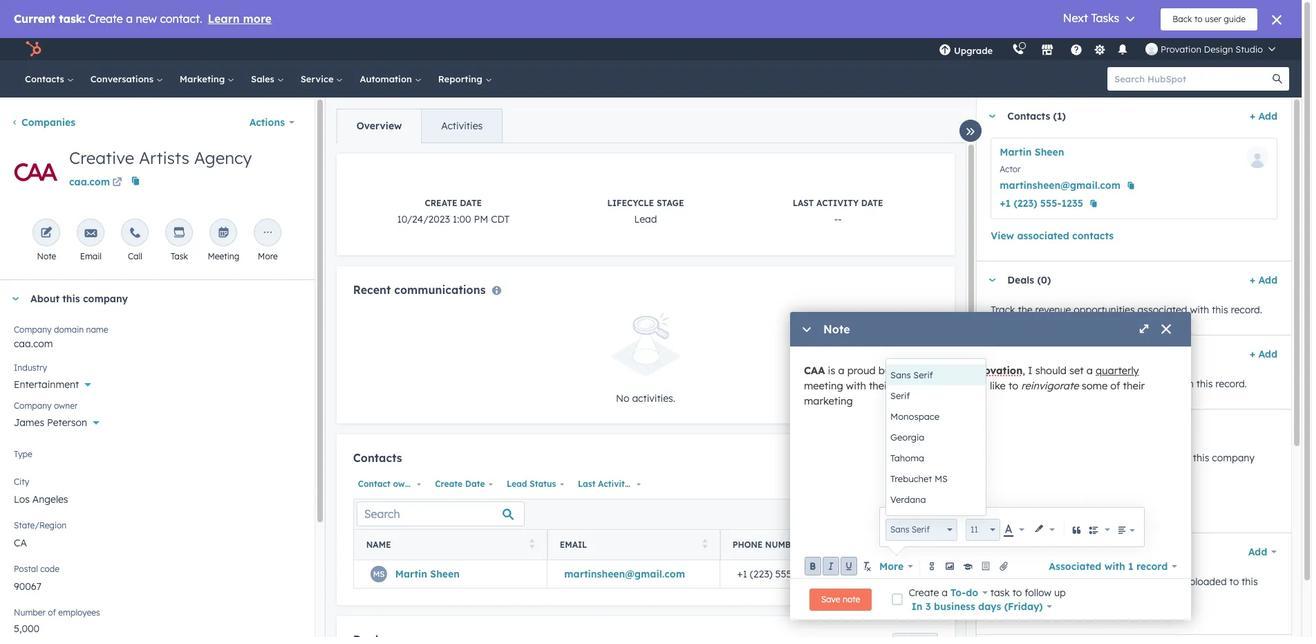 Task type: locate. For each thing, give the bounding box(es) containing it.
caret image inside the about this company dropdown button
[[11, 297, 19, 301]]

2 + add button from the top
[[1250, 272, 1278, 288]]

caret image left the about
[[11, 297, 19, 301]]

call
[[128, 251, 142, 261]]

last inside popup button
[[578, 479, 596, 489]]

martinsheen@gmail.com link
[[1000, 177, 1121, 194], [565, 568, 685, 580]]

no activities. alert
[[353, 313, 939, 407]]

caret image
[[989, 114, 997, 118], [11, 297, 19, 301], [989, 352, 997, 356], [989, 426, 997, 430], [989, 550, 997, 554]]

(0) inside dropdown button
[[1038, 274, 1052, 286]]

serif inside button
[[914, 369, 934, 380]]

press to sort. element for email
[[703, 539, 708, 551]]

activity for last activity date --
[[817, 198, 859, 208]]

create for create date
[[435, 479, 463, 489]]

1 vertical spatial (223)
[[750, 568, 773, 580]]

555- inside button
[[1041, 197, 1062, 210]]

a right set
[[1087, 364, 1093, 377]]

navigation
[[337, 109, 503, 143]]

press to sort. image down lead status popup button
[[530, 539, 535, 549]]

2 vertical spatial create
[[909, 586, 940, 599]]

1 horizontal spatial company
[[1213, 452, 1255, 464]]

2 + from the top
[[1250, 274, 1256, 286]]

create date button
[[430, 475, 497, 493]]

associated up close dialog image
[[1138, 304, 1188, 316]]

menu item
[[1003, 38, 1006, 60]]

+1 up view
[[1000, 197, 1011, 210]]

trebuchet
[[891, 473, 933, 484]]

2 track from the top
[[991, 378, 1016, 390]]

1 vertical spatial 1235
[[796, 568, 816, 580]]

with for track the revenue opportunities associated with this record.
[[1191, 304, 1210, 316]]

0 vertical spatial martin sheen
[[1000, 146, 1065, 158]]

the left revenue
[[1018, 304, 1033, 316]]

contacts inside 'link'
[[25, 73, 67, 84]]

2 + add from the top
[[1250, 274, 1278, 286]]

note right minimize dialog icon
[[824, 322, 850, 336]]

this
[[62, 293, 80, 305], [1213, 304, 1229, 316], [1197, 378, 1214, 390], [1194, 452, 1210, 464], [1242, 575, 1259, 588]]

caret image inside "contacts (1)" dropdown button
[[989, 114, 997, 118]]

press to sort. image for name
[[530, 539, 535, 549]]

1 horizontal spatial email
[[560, 540, 587, 550]]

0 vertical spatial serif
[[914, 369, 934, 380]]

reporting link
[[430, 60, 500, 98]]

actor
[[1000, 164, 1021, 174]]

1 track from the top
[[991, 304, 1016, 316]]

contact
[[358, 479, 391, 489]]

associated down quarterly
[[1123, 378, 1173, 390]]

state/region
[[14, 520, 67, 531]]

0 horizontal spatial their
[[869, 379, 891, 392]]

1235 inside button
[[1062, 197, 1084, 210]]

press to sort. element down lead status popup button
[[530, 539, 535, 551]]

sales
[[251, 73, 277, 84]]

caret image left contacts (1)
[[989, 114, 997, 118]]

2 sans serif from the top
[[891, 524, 930, 535]]

0 horizontal spatial last
[[578, 479, 596, 489]]

3 press to sort. element from the left
[[920, 539, 926, 551]]

0 horizontal spatial martinsheen@gmail.com link
[[565, 568, 685, 580]]

1 horizontal spatial +1
[[1000, 197, 1011, 210]]

to left your
[[1093, 575, 1103, 588]]

0 vertical spatial note
[[37, 251, 56, 261]]

business inside in 3 business days (friday) popup button
[[935, 600, 976, 613]]

0 horizontal spatial caa.com
[[14, 338, 53, 350]]

task to follow up
[[988, 586, 1066, 599]]

1 vertical spatial martin
[[395, 568, 427, 580]]

last inside last activity date --
[[793, 198, 814, 208]]

lead
[[635, 213, 657, 225], [507, 479, 527, 489]]

press to sort. image for email
[[703, 539, 708, 549]]

1 vertical spatial sans serif
[[891, 524, 930, 535]]

companies
[[21, 116, 75, 129]]

0 vertical spatial business
[[879, 364, 920, 377]]

0 horizontal spatial more
[[258, 251, 278, 261]]

1 horizontal spatial owner
[[393, 479, 419, 489]]

collect
[[991, 452, 1022, 464]]

or
[[1172, 575, 1182, 588]]

1 press to sort. element from the left
[[530, 539, 535, 551]]

create inside create date 10/24/2023 1:00 pm cdt
[[425, 198, 458, 208]]

type
[[14, 449, 32, 459]]

+ add button for deals (0)
[[1250, 272, 1278, 288]]

meeting image
[[217, 227, 230, 240]]

caret image down '11' popup button
[[989, 550, 997, 554]]

1 + add from the top
[[1250, 110, 1278, 122]]

0 horizontal spatial (223)
[[750, 568, 773, 580]]

marketplaces image
[[1042, 44, 1054, 57]]

0 vertical spatial + add button
[[1250, 108, 1278, 125]]

1 vertical spatial activity
[[598, 479, 630, 489]]

create inside popup button
[[435, 479, 463, 489]]

(0) inside dropdown button
[[1045, 348, 1059, 360]]

martin sheen down search search box at the left of page
[[395, 568, 460, 580]]

james
[[14, 416, 44, 429]]

owner for company owner
[[54, 400, 78, 411]]

should
[[1036, 364, 1067, 377]]

sheen down the "(1)"
[[1035, 146, 1065, 158]]

date inside create date 10/24/2023 1:00 pm cdt
[[460, 198, 482, 208]]

1 their from the left
[[869, 379, 891, 392]]

payments up 'payments.'
[[1071, 452, 1117, 464]]

1 horizontal spatial their
[[1124, 379, 1145, 392]]

to right uploaded
[[1230, 575, 1240, 588]]

company down the about
[[14, 324, 52, 335]]

555- down phone number at the bottom of the page
[[776, 568, 796, 580]]

0 vertical spatial of
[[961, 364, 971, 377]]

company inside dropdown button
[[83, 293, 128, 305]]

1 vertical spatial + add
[[1250, 274, 1278, 286]]

0 horizontal spatial martin sheen link
[[395, 568, 460, 580]]

serif down verdana
[[912, 524, 930, 535]]

0 vertical spatial lead
[[635, 213, 657, 225]]

+ add for deals (0)
[[1250, 274, 1278, 286]]

caa.com up industry
[[14, 338, 53, 350]]

1 press to sort. image from the left
[[530, 539, 535, 549]]

payments inside collect and track payments associated with this company using hubspot payments.
[[1071, 452, 1117, 464]]

0 vertical spatial martin
[[1000, 146, 1032, 158]]

collect and track payments associated with this company using hubspot payments.
[[991, 452, 1255, 481]]

0 vertical spatial the
[[1018, 304, 1033, 316]]

1 vertical spatial payments
[[1129, 499, 1168, 510]]

0 horizontal spatial martin
[[395, 568, 427, 580]]

0 horizontal spatial press to sort. element
[[530, 539, 535, 551]]

serif up monospace at bottom
[[891, 390, 911, 401]]

company
[[14, 324, 52, 335], [14, 400, 52, 411]]

0 vertical spatial martin sheen link
[[1000, 146, 1065, 158]]

caret image up caa is a proud business partner of provation , i should set a quarterly
[[989, 352, 997, 356]]

hoc
[[894, 379, 915, 392]]

+1 (223) 555-1235 up view associated contacts "link"
[[1000, 197, 1084, 210]]

the for files
[[1011, 575, 1025, 588]]

service link
[[292, 60, 352, 98]]

1 vertical spatial company
[[14, 400, 52, 411]]

menu containing provation design studio
[[930, 38, 1286, 60]]

+ add for contacts (1)
[[1250, 110, 1278, 122]]

james peterson
[[14, 416, 87, 429]]

notifications image
[[1117, 44, 1130, 57]]

track
[[991, 304, 1016, 316], [991, 378, 1016, 390]]

martin sheen link
[[1000, 146, 1065, 158], [395, 568, 460, 580]]

a left to-
[[942, 586, 948, 599]]

(223) down phone number at the bottom of the page
[[750, 568, 773, 580]]

provation up like
[[974, 364, 1023, 377]]

martin up actor
[[1000, 146, 1032, 158]]

set
[[1102, 499, 1114, 510]]

1 vertical spatial +1
[[738, 568, 748, 580]]

marketing
[[804, 394, 853, 407]]

sheen
[[1035, 146, 1065, 158], [430, 568, 460, 580]]

with inside meeting with their hoc to see if they'd like to
[[847, 379, 867, 392]]

the for revenue
[[1018, 304, 1033, 316]]

last for last activity date
[[578, 479, 596, 489]]

1235 up view associated contacts "link"
[[1062, 197, 1084, 210]]

(0) for deals (0)
[[1038, 274, 1052, 286]]

1 horizontal spatial a
[[942, 586, 948, 599]]

of left employees
[[48, 607, 56, 618]]

+1 (223) 555-1235
[[1000, 197, 1084, 210], [738, 568, 816, 580]]

1 horizontal spatial more
[[880, 560, 904, 572]]

their inside some of their marketing
[[1124, 379, 1145, 392]]

activity inside popup button
[[598, 479, 630, 489]]

State/Region text field
[[14, 528, 301, 556]]

communications
[[394, 283, 486, 297]]

with inside collect and track payments associated with this company using hubspot payments.
[[1172, 452, 1191, 464]]

uploaded
[[1184, 575, 1228, 588]]

martin sheen link up actor
[[1000, 146, 1065, 158]]

owner up peterson
[[54, 400, 78, 411]]

2 vertical spatial contacts
[[353, 451, 402, 465]]

associated down +1 (223) 555-1235 button
[[1018, 230, 1070, 242]]

contact owner button
[[353, 475, 425, 493]]

press to sort. element for name
[[530, 539, 535, 551]]

0 vertical spatial number
[[766, 540, 802, 550]]

minimize dialog image
[[802, 324, 813, 335]]

contacts down 'hubspot' link
[[25, 73, 67, 84]]

1 vertical spatial sheen
[[430, 568, 460, 580]]

menu
[[930, 38, 1286, 60]]

date inside create date popup button
[[465, 479, 485, 489]]

this inside dropdown button
[[62, 293, 80, 305]]

associated for opportunities
[[1138, 304, 1188, 316]]

0 vertical spatial sheen
[[1035, 146, 1065, 158]]

2 horizontal spatial press to sort. element
[[920, 539, 926, 551]]

payments right set
[[1129, 499, 1168, 510]]

associated with 1 record button
[[1050, 556, 1178, 576]]

1 sans serif from the top
[[891, 369, 934, 380]]

+ for contacts (1)
[[1250, 110, 1256, 122]]

settings link
[[1092, 42, 1109, 56]]

owner for contact owner
[[393, 479, 419, 489]]

10/24/2023
[[397, 213, 450, 225]]

0 vertical spatial activity
[[817, 198, 859, 208]]

martin
[[1000, 146, 1032, 158], [395, 568, 427, 580]]

sans serif inside dropdown button
[[891, 524, 930, 535]]

(friday)
[[1005, 600, 1044, 613]]

555- up view associated contacts "link"
[[1041, 197, 1062, 210]]

1 - from the left
[[835, 213, 838, 225]]

to-do button
[[951, 584, 988, 601]]

creative artists agency
[[69, 147, 252, 168]]

1 horizontal spatial martin sheen link
[[1000, 146, 1065, 158]]

+1 (223) 555-1235 down phone number at the bottom of the page
[[738, 568, 816, 580]]

1235 up save note button
[[796, 568, 816, 580]]

0 horizontal spatial of
[[48, 607, 56, 618]]

3 + add from the top
[[1250, 348, 1278, 360]]

actions button
[[241, 109, 303, 136]]

contacts for contacts (1)
[[1008, 110, 1051, 122]]

2 vertical spatial of
[[48, 607, 56, 618]]

0 horizontal spatial business
[[879, 364, 920, 377]]

lead down lifecycle
[[635, 213, 657, 225]]

associated up set up payments
[[1119, 452, 1169, 464]]

1 vertical spatial up
[[1055, 586, 1066, 599]]

lead left status
[[507, 479, 527, 489]]

associated inside collect and track payments associated with this company using hubspot payments.
[[1119, 452, 1169, 464]]

martin sheen link down search search box at the left of page
[[395, 568, 460, 580]]

do
[[966, 586, 979, 599]]

settings image
[[1094, 44, 1106, 56]]

0 vertical spatial +1
[[1000, 197, 1011, 210]]

(0)
[[1038, 274, 1052, 286], [1045, 348, 1059, 360]]

press to sort. element left phone
[[703, 539, 708, 551]]

name
[[86, 324, 108, 335]]

martin sheen link for view associated contacts
[[1000, 146, 1065, 158]]

associated with 1 record
[[1050, 560, 1168, 572]]

automation
[[360, 73, 415, 84]]

(0) up should
[[1045, 348, 1059, 360]]

0 vertical spatial (223)
[[1014, 197, 1038, 210]]

navigation containing overview
[[337, 109, 503, 143]]

1 vertical spatial note
[[824, 322, 850, 336]]

close dialog image
[[1161, 324, 1172, 335]]

track the revenue opportunities associated with this record.
[[991, 304, 1263, 316]]

owner inside 'popup button'
[[393, 479, 419, 489]]

georgia button
[[887, 427, 986, 448]]

1 vertical spatial number
[[14, 607, 46, 618]]

to right like
[[1009, 379, 1019, 392]]

upgrade image
[[939, 44, 952, 57]]

more inside more popup button
[[880, 560, 904, 572]]

caret image for tickets
[[989, 352, 997, 356]]

0 horizontal spatial +1
[[738, 568, 748, 580]]

1 vertical spatial company
[[1213, 452, 1255, 464]]

1 horizontal spatial sheen
[[1035, 146, 1065, 158]]

2 company from the top
[[14, 400, 52, 411]]

2 vertical spatial record.
[[991, 592, 1023, 605]]

+1 down phone
[[738, 568, 748, 580]]

2 vertical spatial +
[[1250, 348, 1256, 360]]

create
[[425, 198, 458, 208], [435, 479, 463, 489], [909, 586, 940, 599]]

no activities.
[[616, 392, 676, 405]]

calling icon button
[[1007, 40, 1031, 58]]

company for company domain name caa.com
[[14, 324, 52, 335]]

up right follow
[[1055, 586, 1066, 599]]

0 vertical spatial record.
[[1232, 304, 1263, 316]]

press to sort. image
[[530, 539, 535, 549], [703, 539, 708, 549], [920, 539, 926, 549]]

group
[[1086, 521, 1114, 539]]

this inside collect and track payments associated with this company using hubspot payments.
[[1194, 452, 1210, 464]]

calling icon image
[[1013, 44, 1025, 56]]

their down proud
[[869, 379, 891, 392]]

create for create a
[[909, 586, 940, 599]]

2 vertical spatial the
[[1011, 575, 1025, 588]]

1 vertical spatial martinsheen@gmail.com
[[565, 568, 685, 580]]

number right phone
[[766, 540, 802, 550]]

1 vertical spatial serif
[[891, 390, 911, 401]]

1 horizontal spatial contacts
[[353, 451, 402, 465]]

monospace
[[891, 411, 940, 422]]

Postal code text field
[[14, 572, 301, 600]]

create a
[[909, 586, 951, 599]]

set up payments link
[[1090, 494, 1180, 516]]

record. inside see the files attached to your activities or uploaded to this record.
[[991, 592, 1023, 605]]

company up 'james'
[[14, 400, 52, 411]]

track down caret image
[[991, 304, 1016, 316]]

sans inside dropdown button
[[891, 524, 910, 535]]

1 horizontal spatial note
[[824, 322, 850, 336]]

help image
[[1071, 44, 1083, 57]]

create up search search box at the left of page
[[435, 479, 463, 489]]

add
[[1259, 110, 1278, 122], [1259, 274, 1278, 286], [1259, 348, 1278, 360], [914, 455, 930, 465], [1249, 546, 1268, 558]]

1 vertical spatial last
[[578, 479, 596, 489]]

1 horizontal spatial martinsheen@gmail.com link
[[1000, 177, 1121, 194]]

+ add button for contacts (1)
[[1250, 108, 1278, 125]]

(223) down actor
[[1014, 197, 1038, 210]]

sans serif down verdana
[[891, 524, 930, 535]]

a
[[839, 364, 845, 377], [1087, 364, 1093, 377], [942, 586, 948, 599]]

number
[[766, 540, 802, 550], [14, 607, 46, 618]]

verdana
[[891, 494, 927, 505]]

0 vertical spatial payments
[[1071, 452, 1117, 464]]

of inside some of their marketing
[[1111, 379, 1121, 392]]

save note button
[[810, 588, 872, 610]]

caret image inside tickets (0) dropdown button
[[989, 352, 997, 356]]

0 horizontal spatial owner
[[54, 400, 78, 411]]

tickets
[[1008, 348, 1042, 360]]

2 their from the left
[[1124, 379, 1145, 392]]

companies link
[[11, 116, 75, 129]]

to
[[917, 379, 927, 392], [1009, 379, 1019, 392], [1093, 575, 1103, 588], [1230, 575, 1240, 588], [1013, 586, 1023, 599]]

caa.com down creative at the top of page
[[69, 176, 110, 188]]

2 horizontal spatial a
[[1087, 364, 1093, 377]]

their down quarterly
[[1124, 379, 1145, 392]]

0 horizontal spatial up
[[1055, 586, 1066, 599]]

contacts left the "(1)"
[[1008, 110, 1051, 122]]

1 + add button from the top
[[1250, 108, 1278, 125]]

1 vertical spatial business
[[935, 600, 976, 613]]

0 vertical spatial +
[[1250, 110, 1256, 122]]

1 vertical spatial +
[[1250, 274, 1256, 286]]

associated inside "link"
[[1018, 230, 1070, 242]]

of for employees
[[48, 607, 56, 618]]

their
[[869, 379, 891, 392], [1124, 379, 1145, 392]]

sans down verdana
[[891, 524, 910, 535]]

business down to-
[[935, 600, 976, 613]]

associated for requests
[[1123, 378, 1173, 390]]

press to sort. element
[[530, 539, 535, 551], [703, 539, 708, 551], [920, 539, 926, 551]]

0 horizontal spatial martin sheen
[[395, 568, 460, 580]]

record. for track the revenue opportunities associated with this record.
[[1232, 304, 1263, 316]]

of up they'd
[[961, 364, 971, 377]]

this inside see the files attached to your activities or uploaded to this record.
[[1242, 575, 1259, 588]]

list box
[[887, 359, 986, 515]]

(1)
[[1054, 110, 1067, 122]]

0 vertical spatial sans serif
[[891, 369, 934, 380]]

0 vertical spatial more
[[258, 251, 278, 261]]

record. for track the customer requests associated with this record.
[[1216, 378, 1248, 390]]

in
[[912, 600, 923, 613]]

of down quarterly
[[1111, 379, 1121, 392]]

2 press to sort. image from the left
[[703, 539, 708, 549]]

press to sort. image left phone
[[703, 539, 708, 549]]

0 horizontal spatial lead
[[507, 479, 527, 489]]

the down ,
[[1018, 378, 1033, 390]]

sans left the see
[[891, 369, 911, 380]]

automation link
[[352, 60, 430, 98]]

1 vertical spatial sans
[[891, 524, 910, 535]]

0 vertical spatial 555-
[[1041, 197, 1062, 210]]

create up 10/24/2023
[[425, 198, 458, 208]]

2 press to sort. element from the left
[[703, 539, 708, 551]]

0 horizontal spatial 1235
[[796, 568, 816, 580]]

1 sans from the top
[[891, 369, 911, 380]]

contact owner
[[358, 479, 419, 489]]

sheen down search search box at the left of page
[[430, 568, 460, 580]]

press to sort. image down the verdana button
[[920, 539, 926, 549]]

associated for payments
[[1119, 452, 1169, 464]]

1 horizontal spatial caa.com
[[69, 176, 110, 188]]

design
[[1205, 44, 1234, 55]]

(0) right deals
[[1038, 274, 1052, 286]]

track right they'd
[[991, 378, 1016, 390]]

2 sans from the top
[[891, 524, 910, 535]]

0 vertical spatial last
[[793, 198, 814, 208]]

1 horizontal spatial martin sheen
[[1000, 146, 1065, 158]]

this for collect and track payments associated with this company using hubspot payments.
[[1194, 452, 1210, 464]]

0 horizontal spatial press to sort. image
[[530, 539, 535, 549]]

their inside meeting with their hoc to see if they'd like to
[[869, 379, 891, 392]]

the inside see the files attached to your activities or uploaded to this record.
[[1011, 575, 1025, 588]]

this for track the revenue opportunities associated with this record.
[[1213, 304, 1229, 316]]

sans serif up the serif button
[[891, 369, 934, 380]]

1 vertical spatial martin sheen
[[395, 568, 460, 580]]

contacts
[[25, 73, 67, 84], [1008, 110, 1051, 122], [353, 451, 402, 465]]

serif up the serif button
[[914, 369, 934, 380]]

0 vertical spatial + add
[[1250, 110, 1278, 122]]

studio
[[1236, 44, 1264, 55]]

1 vertical spatial contacts
[[1008, 110, 1051, 122]]

conversations
[[90, 73, 156, 84]]

1 horizontal spatial 555-
[[1041, 197, 1062, 210]]

provation right "james peterson" icon
[[1161, 44, 1202, 55]]

martin down search search box at the left of page
[[395, 568, 427, 580]]

activity inside last activity date --
[[817, 198, 859, 208]]

1 vertical spatial track
[[991, 378, 1016, 390]]

verdana button
[[887, 489, 986, 510]]

martinsheen@gmail.com for the martinsheen@gmail.com link to the top
[[1000, 179, 1121, 192]]

1 vertical spatial the
[[1018, 378, 1033, 390]]

1 vertical spatial owner
[[393, 479, 419, 489]]

note down note image
[[37, 251, 56, 261]]

0 horizontal spatial activity
[[598, 479, 630, 489]]

3 press to sort. image from the left
[[920, 539, 926, 549]]

tickets (0) button
[[978, 335, 1245, 373]]

number down postal
[[14, 607, 46, 618]]

+1 (223) 555-1235 button
[[1000, 195, 1084, 212]]

create for create date 10/24/2023 1:00 pm cdt
[[425, 198, 458, 208]]

company inside company domain name caa.com
[[14, 324, 52, 335]]

more down more icon
[[258, 251, 278, 261]]

some
[[1082, 379, 1108, 392]]

more down sans serif dropdown button at the bottom of the page
[[880, 560, 904, 572]]

caret image inside attachments dropdown button
[[989, 550, 997, 554]]

contacts inside dropdown button
[[1008, 110, 1051, 122]]

+1 inside +1 (223) 555-1235 button
[[1000, 197, 1011, 210]]

create up 3
[[909, 586, 940, 599]]

business up hoc
[[879, 364, 920, 377]]

1 company from the top
[[14, 324, 52, 335]]

up right set
[[1117, 499, 1127, 510]]

contacts up contact
[[353, 451, 402, 465]]

agency
[[194, 147, 252, 168]]

serif inside button
[[891, 390, 911, 401]]

1 + from the top
[[1250, 110, 1256, 122]]

owner right contact
[[393, 479, 419, 489]]

0 vertical spatial create
[[425, 198, 458, 208]]

press to sort. element down the verdana button
[[920, 539, 926, 551]]

1 horizontal spatial lead
[[635, 213, 657, 225]]

0 vertical spatial caa.com
[[69, 176, 110, 188]]

ms
[[935, 473, 948, 484]]

2 vertical spatial + add
[[1250, 348, 1278, 360]]

add for third '+ add' button
[[1259, 348, 1278, 360]]

postal
[[14, 564, 38, 574]]

martin sheen up actor
[[1000, 146, 1065, 158]]

a right is
[[839, 364, 845, 377]]

with inside popup button
[[1105, 560, 1126, 572]]

1 vertical spatial create
[[435, 479, 463, 489]]

date inside last activity date popup button
[[633, 479, 653, 489]]

the right the see
[[1011, 575, 1025, 588]]



Task type: describe. For each thing, give the bounding box(es) containing it.
0 horizontal spatial email
[[80, 251, 102, 261]]

industry
[[14, 362, 47, 373]]

reinvigorate
[[1022, 379, 1079, 392]]

artists
[[139, 147, 190, 168]]

activities.
[[632, 392, 676, 405]]

1 vertical spatial +1 (223) 555-1235
[[738, 568, 816, 580]]

tahoma button
[[887, 448, 986, 468]]

your
[[1105, 575, 1126, 588]]

caret image for about
[[11, 297, 19, 301]]

actions
[[249, 116, 285, 129]]

i
[[1029, 364, 1033, 377]]

city
[[14, 477, 29, 487]]

deals (0) button
[[978, 261, 1245, 299]]

provation design studio button
[[1138, 38, 1284, 60]]

Search search field
[[357, 502, 525, 527]]

last activity date
[[578, 479, 653, 489]]

more button
[[877, 556, 916, 576]]

hubspot
[[1019, 468, 1059, 481]]

1 horizontal spatial payments
[[1129, 499, 1168, 510]]

1 horizontal spatial number
[[766, 540, 802, 550]]

save
[[822, 594, 841, 604]]

trebuchet ms button
[[887, 468, 986, 489]]

martin sheen link for martinsheen@gmail.com
[[395, 568, 460, 580]]

follow
[[1025, 586, 1052, 599]]

edit button
[[11, 147, 61, 202]]

view
[[991, 230, 1015, 242]]

more image
[[262, 227, 274, 240]]

email image
[[85, 227, 97, 240]]

view associated contacts
[[991, 230, 1114, 242]]

note image
[[40, 227, 53, 240]]

caret image up collect
[[989, 426, 997, 430]]

1 vertical spatial martinsheen@gmail.com link
[[565, 568, 685, 580]]

create date
[[435, 479, 485, 489]]

provation inside popup button
[[1161, 44, 1202, 55]]

see
[[930, 379, 946, 392]]

caret image for contacts
[[989, 114, 997, 118]]

recent communications
[[353, 283, 486, 297]]

creative
[[69, 147, 134, 168]]

0 horizontal spatial number
[[14, 607, 46, 618]]

meeting with their hoc to see if they'd like to
[[804, 364, 1142, 392]]

help button
[[1065, 38, 1089, 60]]

requests
[[1081, 378, 1120, 390]]

james peterson button
[[14, 409, 301, 432]]

name
[[366, 540, 391, 550]]

attachments button
[[978, 533, 1234, 571]]

1 horizontal spatial martin
[[1000, 146, 1032, 158]]

contacts (1) button
[[978, 98, 1245, 135]]

caa is a proud business partner of provation , i should set a quarterly
[[804, 364, 1140, 377]]

add for '+ add' button corresponding to contacts (1)
[[1259, 110, 1278, 122]]

1:00
[[453, 213, 471, 225]]

to-
[[951, 586, 966, 599]]

martinsheen@gmail.com for the bottommost the martinsheen@gmail.com link
[[565, 568, 685, 580]]

save note
[[822, 594, 861, 604]]

cdt
[[491, 213, 510, 225]]

their for of
[[1124, 379, 1145, 392]]

activities
[[442, 120, 483, 132]]

sans inside button
[[891, 369, 911, 380]]

domain
[[54, 324, 84, 335]]

hubspot image
[[25, 41, 42, 57]]

list box containing sans serif
[[887, 359, 986, 515]]

activities link
[[421, 109, 502, 142]]

the for customer
[[1018, 378, 1033, 390]]

last activity date --
[[793, 198, 884, 225]]

phone number
[[733, 540, 802, 550]]

activities
[[1128, 575, 1170, 588]]

partner
[[923, 364, 958, 377]]

add inside popup button
[[1249, 546, 1268, 558]]

attached
[[1049, 575, 1091, 588]]

lead status
[[507, 479, 556, 489]]

sans serif inside button
[[891, 369, 934, 380]]

Search HubSpot search field
[[1108, 67, 1278, 91]]

and
[[1025, 452, 1043, 464]]

last for last activity date --
[[793, 198, 814, 208]]

number of employees
[[14, 607, 100, 618]]

notifications button
[[1112, 38, 1135, 60]]

record
[[1137, 560, 1168, 572]]

3 + from the top
[[1250, 348, 1256, 360]]

lifecycle stage lead
[[608, 198, 684, 225]]

company for company owner
[[14, 400, 52, 411]]

reporting
[[438, 73, 485, 84]]

james peterson image
[[1146, 43, 1159, 55]]

caa.com link
[[69, 171, 125, 192]]

tahoma
[[891, 452, 925, 463]]

see the files attached to your activities or uploaded to this record.
[[991, 575, 1259, 605]]

0 vertical spatial martinsheen@gmail.com link
[[1000, 177, 1121, 194]]

activity for last activity date
[[598, 479, 630, 489]]

1 horizontal spatial +1 (223) 555-1235
[[1000, 197, 1084, 210]]

0 vertical spatial up
[[1117, 499, 1127, 510]]

like
[[990, 379, 1006, 392]]

caa.com inside company domain name caa.com
[[14, 338, 53, 350]]

if
[[949, 379, 956, 392]]

files
[[1028, 575, 1047, 588]]

postal code
[[14, 564, 60, 574]]

monospace button
[[887, 406, 986, 427]]

to up (friday)
[[1013, 586, 1023, 599]]

code
[[40, 564, 60, 574]]

using
[[991, 468, 1016, 481]]

press to sort. image for phone number
[[920, 539, 926, 549]]

revenue
[[1036, 304, 1072, 316]]

quarterly
[[1096, 364, 1140, 377]]

upgrade
[[955, 45, 993, 56]]

add for '+ add' button for deals (0)
[[1259, 274, 1278, 286]]

call image
[[129, 227, 141, 240]]

lead inside lead status popup button
[[507, 479, 527, 489]]

11
[[971, 524, 979, 535]]

employees
[[58, 607, 100, 618]]

0 horizontal spatial sheen
[[430, 568, 460, 580]]

some of their marketing
[[804, 379, 1148, 407]]

add button
[[893, 451, 939, 469]]

Number of employees text field
[[14, 616, 301, 637]]

deals (0)
[[1008, 274, 1052, 286]]

note
[[843, 594, 861, 604]]

(223) inside button
[[1014, 197, 1038, 210]]

track for track the revenue opportunities associated with this record.
[[991, 304, 1016, 316]]

3 + add button from the top
[[1250, 346, 1278, 362]]

(0) for tickets (0)
[[1045, 348, 1059, 360]]

proud
[[848, 364, 876, 377]]

task image
[[173, 227, 186, 240]]

search button
[[1267, 67, 1290, 91]]

company owner
[[14, 400, 78, 411]]

1 vertical spatial provation
[[974, 364, 1023, 377]]

with for collect and track payments associated with this company using hubspot payments.
[[1172, 452, 1191, 464]]

0 horizontal spatial a
[[839, 364, 845, 377]]

contacts
[[1073, 230, 1114, 242]]

track for track the customer requests associated with this record.
[[991, 378, 1016, 390]]

with for track the customer requests associated with this record.
[[1175, 378, 1195, 390]]

contacts for contacts 'link'
[[25, 73, 67, 84]]

of for their
[[1111, 379, 1121, 392]]

about this company
[[30, 293, 128, 305]]

their for with
[[869, 379, 891, 392]]

1 vertical spatial 555-
[[776, 568, 796, 580]]

1
[[1129, 560, 1134, 572]]

add button
[[1240, 538, 1278, 566]]

City text field
[[14, 485, 301, 513]]

overview
[[357, 120, 402, 132]]

sans serif button
[[886, 519, 958, 541]]

search image
[[1273, 74, 1283, 84]]

1 vertical spatial email
[[560, 540, 587, 550]]

press to sort. element for phone number
[[920, 539, 926, 551]]

expand dialog image
[[1139, 324, 1150, 335]]

2 - from the left
[[838, 213, 842, 225]]

caret image
[[989, 278, 997, 282]]

trebuchet ms
[[891, 473, 948, 484]]

date inside last activity date --
[[862, 198, 884, 208]]

meeting
[[804, 379, 844, 392]]

link opens in a new window image
[[112, 175, 122, 192]]

pm
[[474, 213, 489, 225]]

to left the see
[[917, 379, 927, 392]]

company inside collect and track payments associated with this company using hubspot payments.
[[1213, 452, 1255, 464]]

lead inside lifecycle stage lead
[[635, 213, 657, 225]]

tickets (0)
[[1008, 348, 1059, 360]]

serif inside dropdown button
[[912, 524, 930, 535]]

company domain name caa.com
[[14, 324, 108, 350]]

link opens in a new window image
[[112, 178, 122, 188]]

set
[[1070, 364, 1084, 377]]

+ for deals (0)
[[1250, 274, 1256, 286]]

this for track the customer requests associated with this record.
[[1197, 378, 1214, 390]]



Task type: vqa. For each thing, say whether or not it's contained in the screenshot.
All inside the BUTTON
no



